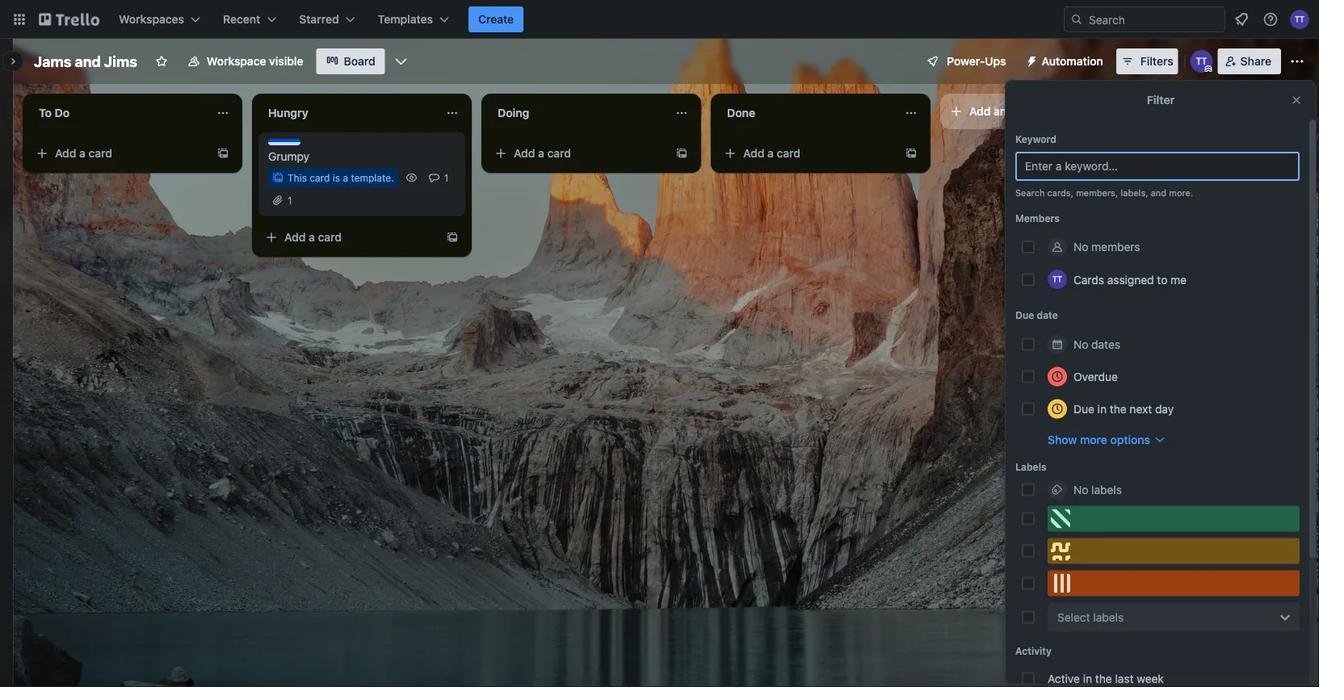 Task type: locate. For each thing, give the bounding box(es) containing it.
1 vertical spatial no
[[1074, 338, 1089, 351]]

no down more
[[1074, 483, 1089, 497]]

due up more
[[1074, 402, 1095, 416]]

filter
[[1147, 93, 1175, 107]]

color: yellow, title: none element
[[1048, 539, 1300, 564]]

1 vertical spatial and
[[1151, 188, 1167, 198]]

0 vertical spatial due
[[1016, 310, 1035, 321]]

1 vertical spatial terry turtle (terryturtle) image
[[1048, 270, 1067, 289]]

card down "to do" "text box"
[[89, 147, 112, 160]]

search image
[[1071, 13, 1084, 26]]

a for done
[[768, 147, 774, 160]]

labels down show more options button
[[1092, 483, 1122, 497]]

more.
[[1169, 188, 1194, 198]]

add a card
[[55, 147, 112, 160], [514, 147, 571, 160], [743, 147, 801, 160], [284, 231, 342, 244]]

cards assigned to me
[[1074, 273, 1187, 286]]

0 vertical spatial labels
[[1092, 483, 1122, 497]]

add another list
[[970, 105, 1054, 118]]

starred button
[[290, 6, 365, 32]]

add a card button down "to do" "text box"
[[29, 141, 210, 166]]

0 horizontal spatial 1
[[288, 195, 292, 206]]

and left jims
[[75, 53, 101, 70]]

more
[[1080, 433, 1108, 446]]

the left next
[[1110, 402, 1127, 416]]

card
[[89, 147, 112, 160], [547, 147, 571, 160], [777, 147, 801, 160], [310, 172, 330, 183], [318, 231, 342, 244]]

2 horizontal spatial create from template… image
[[905, 147, 918, 160]]

workspaces button
[[109, 6, 210, 32]]

workspaces
[[119, 13, 184, 26]]

2 no from the top
[[1074, 338, 1089, 351]]

create from template… image
[[217, 147, 229, 160], [905, 147, 918, 160], [446, 231, 459, 244]]

a down this card is a template.
[[309, 231, 315, 244]]

card down is
[[318, 231, 342, 244]]

ups
[[985, 55, 1006, 68]]

power-ups button
[[915, 48, 1016, 74]]

workspace visible button
[[178, 48, 313, 74]]

terry turtle (terryturtle) image
[[1191, 50, 1213, 73], [1048, 270, 1067, 289]]

a down the done text field at top right
[[768, 147, 774, 160]]

automation button
[[1019, 48, 1113, 74]]

0 horizontal spatial due
[[1016, 310, 1035, 321]]

active in the last week
[[1048, 672, 1164, 686]]

and left more.
[[1151, 188, 1167, 198]]

3 no from the top
[[1074, 483, 1089, 497]]

1 vertical spatial in
[[1083, 672, 1093, 686]]

add another list button
[[941, 94, 1160, 129]]

1 no from the top
[[1074, 240, 1089, 254]]

1 right template.
[[444, 172, 449, 183]]

week
[[1137, 672, 1164, 686]]

no
[[1074, 240, 1089, 254], [1074, 338, 1089, 351], [1074, 483, 1089, 497]]

me
[[1171, 273, 1187, 286]]

terry turtle (terryturtle) image right filters
[[1191, 50, 1213, 73]]

Hungry text field
[[259, 100, 436, 126]]

show more options
[[1048, 433, 1151, 446]]

0 vertical spatial no
[[1074, 240, 1089, 254]]

and inside board name text box
[[75, 53, 101, 70]]

starred
[[299, 13, 339, 26]]

add a card for done
[[743, 147, 801, 160]]

1 horizontal spatial terry turtle (terryturtle) image
[[1191, 50, 1213, 73]]

add a card for to do
[[55, 147, 112, 160]]

labels for no labels
[[1092, 483, 1122, 497]]

create button
[[469, 6, 524, 32]]

add down this
[[284, 231, 306, 244]]

show more options button
[[1048, 432, 1167, 448]]

in
[[1098, 402, 1107, 416], [1083, 672, 1093, 686]]

a down "to do" "text box"
[[79, 147, 86, 160]]

add for to do
[[55, 147, 76, 160]]

1
[[444, 172, 449, 183], [288, 195, 292, 206]]

members
[[1016, 213, 1060, 224]]

search cards, members, labels, and more.
[[1016, 188, 1194, 198]]

add a card button down this card is a template.
[[259, 225, 440, 250]]

0 horizontal spatial terry turtle (terryturtle) image
[[1048, 270, 1067, 289]]

0 horizontal spatial create from template… image
[[217, 147, 229, 160]]

Doing text field
[[488, 100, 666, 126]]

in right active
[[1083, 672, 1093, 686]]

share
[[1241, 55, 1272, 68]]

show
[[1048, 433, 1077, 446]]

add left another on the top right of page
[[970, 105, 991, 118]]

keyword
[[1016, 133, 1057, 145]]

do
[[55, 106, 70, 120]]

card down the done text field at top right
[[777, 147, 801, 160]]

color: orange, title: none element
[[1048, 571, 1300, 597]]

due left "date"
[[1016, 310, 1035, 321]]

due for due in the next day
[[1074, 402, 1095, 416]]

1 down this
[[288, 195, 292, 206]]

labels
[[1092, 483, 1122, 497], [1094, 611, 1124, 624]]

the
[[1110, 402, 1127, 416], [1096, 672, 1112, 686]]

no left 'dates'
[[1074, 338, 1089, 351]]

0 horizontal spatial in
[[1083, 672, 1093, 686]]

the left last
[[1096, 672, 1112, 686]]

add a card button for hungry
[[259, 225, 440, 250]]

0 vertical spatial 1
[[444, 172, 449, 183]]

no members
[[1074, 240, 1141, 254]]

in up show more options
[[1098, 402, 1107, 416]]

1 horizontal spatial in
[[1098, 402, 1107, 416]]

add a card button down doing text field
[[488, 141, 669, 166]]

no up cards
[[1074, 240, 1089, 254]]

2 vertical spatial no
[[1074, 483, 1089, 497]]

activity
[[1016, 646, 1052, 657]]

members
[[1092, 240, 1141, 254]]

no for no labels
[[1074, 483, 1089, 497]]

1 horizontal spatial create from template… image
[[446, 231, 459, 244]]

1 vertical spatial due
[[1074, 402, 1095, 416]]

color: green, title: none element
[[1048, 506, 1300, 532]]

1 vertical spatial the
[[1096, 672, 1112, 686]]

add a card down this
[[284, 231, 342, 244]]

0 horizontal spatial and
[[75, 53, 101, 70]]

Board name text field
[[26, 48, 145, 74]]

sm image
[[1019, 48, 1042, 71]]

create from template… image
[[676, 147, 688, 160]]

create from template… image for to do
[[217, 147, 229, 160]]

power-ups
[[947, 55, 1006, 68]]

this
[[288, 172, 307, 183]]

card down doing text field
[[547, 147, 571, 160]]

add for hungry
[[284, 231, 306, 244]]

add a card button down the done text field at top right
[[718, 141, 899, 166]]

overdue
[[1074, 370, 1118, 383]]

add down done
[[743, 147, 765, 160]]

active
[[1048, 672, 1080, 686]]

list
[[1038, 105, 1054, 118]]

create from template… image for done
[[905, 147, 918, 160]]

templates button
[[368, 6, 459, 32]]

back to home image
[[39, 6, 99, 32]]

add down do
[[55, 147, 76, 160]]

1 vertical spatial 1
[[288, 195, 292, 206]]

add a card button for doing
[[488, 141, 669, 166]]

filters button
[[1117, 48, 1179, 74]]

add a card down doing
[[514, 147, 571, 160]]

create from template… image for hungry
[[446, 231, 459, 244]]

card for hungry
[[318, 231, 342, 244]]

a
[[79, 147, 86, 160], [538, 147, 545, 160], [768, 147, 774, 160], [343, 172, 348, 183], [309, 231, 315, 244]]

add a card down done
[[743, 147, 801, 160]]

add a card for doing
[[514, 147, 571, 160]]

labels right select
[[1094, 611, 1124, 624]]

add
[[970, 105, 991, 118], [55, 147, 76, 160], [514, 147, 535, 160], [743, 147, 765, 160], [284, 231, 306, 244]]

terry turtle (terryturtle) image left cards
[[1048, 270, 1067, 289]]

add down doing
[[514, 147, 535, 160]]

in for active
[[1083, 672, 1093, 686]]

filters
[[1141, 55, 1174, 68]]

0 vertical spatial in
[[1098, 402, 1107, 416]]

workspace
[[207, 55, 266, 68]]

and
[[75, 53, 101, 70], [1151, 188, 1167, 198]]

0 vertical spatial the
[[1110, 402, 1127, 416]]

next
[[1130, 402, 1152, 416]]

date
[[1037, 310, 1058, 321]]

add a card down do
[[55, 147, 112, 160]]

select
[[1058, 611, 1091, 624]]

0 vertical spatial and
[[75, 53, 101, 70]]

1 vertical spatial labels
[[1094, 611, 1124, 624]]

add a card button for done
[[718, 141, 899, 166]]

doing
[[498, 106, 530, 120]]

1 horizontal spatial due
[[1074, 402, 1095, 416]]

power-
[[947, 55, 985, 68]]

due
[[1016, 310, 1035, 321], [1074, 402, 1095, 416]]

a down doing text field
[[538, 147, 545, 160]]

add a card button
[[29, 141, 210, 166], [488, 141, 669, 166], [718, 141, 899, 166], [259, 225, 440, 250]]

to do
[[39, 106, 70, 120]]

1 horizontal spatial and
[[1151, 188, 1167, 198]]



Task type: vqa. For each thing, say whether or not it's contained in the screenshot.
is
yes



Task type: describe. For each thing, give the bounding box(es) containing it.
card left is
[[310, 172, 330, 183]]

no dates
[[1074, 338, 1121, 351]]

close popover image
[[1290, 94, 1303, 107]]

terry turtle (terryturtle) image
[[1290, 10, 1310, 29]]

labels
[[1016, 462, 1047, 473]]

in for due
[[1098, 402, 1107, 416]]

card for to do
[[89, 147, 112, 160]]

switch to… image
[[11, 11, 27, 27]]

grumpy link
[[268, 149, 456, 165]]

Enter a keyword… text field
[[1016, 152, 1300, 181]]

to
[[1157, 273, 1168, 286]]

add for done
[[743, 147, 765, 160]]

recent button
[[213, 6, 286, 32]]

primary element
[[0, 0, 1320, 39]]

recent
[[223, 13, 260, 26]]

a for hungry
[[309, 231, 315, 244]]

options
[[1111, 433, 1151, 446]]

visible
[[269, 55, 303, 68]]

due in the next day
[[1074, 402, 1174, 416]]

last
[[1116, 672, 1134, 686]]

the for next
[[1110, 402, 1127, 416]]

labels,
[[1121, 188, 1149, 198]]

this card is a template.
[[288, 172, 394, 183]]

add a card button for to do
[[29, 141, 210, 166]]

this member is an admin of this board. image
[[1205, 65, 1213, 73]]

templates
[[378, 13, 433, 26]]

a for doing
[[538, 147, 545, 160]]

labels for select labels
[[1094, 611, 1124, 624]]

a right is
[[343, 172, 348, 183]]

grumpy
[[268, 150, 310, 163]]

no for no members
[[1074, 240, 1089, 254]]

automation
[[1042, 55, 1104, 68]]

cards,
[[1048, 188, 1074, 198]]

star or unstar board image
[[155, 55, 168, 68]]

to
[[39, 106, 52, 120]]

color: blue, title: none image
[[268, 139, 301, 145]]

is
[[333, 172, 340, 183]]

assigned
[[1108, 273, 1154, 286]]

workspace visible
[[207, 55, 303, 68]]

cards
[[1074, 273, 1105, 286]]

board link
[[316, 48, 385, 74]]

add a card for hungry
[[284, 231, 342, 244]]

template.
[[351, 172, 394, 183]]

day
[[1155, 402, 1174, 416]]

add for doing
[[514, 147, 535, 160]]

due date
[[1016, 310, 1058, 321]]

Search field
[[1084, 7, 1225, 32]]

board
[[344, 55, 376, 68]]

no for no dates
[[1074, 338, 1089, 351]]

select labels
[[1058, 611, 1124, 624]]

share button
[[1218, 48, 1282, 74]]

Done text field
[[718, 100, 895, 126]]

search
[[1016, 188, 1045, 198]]

another
[[994, 105, 1035, 118]]

jims
[[104, 53, 137, 70]]

show menu image
[[1290, 53, 1306, 69]]

1 horizontal spatial 1
[[444, 172, 449, 183]]

0 vertical spatial terry turtle (terryturtle) image
[[1191, 50, 1213, 73]]

done
[[727, 106, 756, 120]]

add inside button
[[970, 105, 991, 118]]

jams
[[34, 53, 71, 70]]

customize views image
[[393, 53, 409, 69]]

create
[[478, 13, 514, 26]]

jams and jims
[[34, 53, 137, 70]]

dates
[[1092, 338, 1121, 351]]

the for last
[[1096, 672, 1112, 686]]

To Do text field
[[29, 100, 207, 126]]

no labels
[[1074, 483, 1122, 497]]

card for done
[[777, 147, 801, 160]]

a for to do
[[79, 147, 86, 160]]

0 notifications image
[[1232, 10, 1252, 29]]

members,
[[1076, 188, 1119, 198]]

due for due date
[[1016, 310, 1035, 321]]

hungry
[[268, 106, 309, 120]]

open information menu image
[[1263, 11, 1279, 27]]

card for doing
[[547, 147, 571, 160]]



